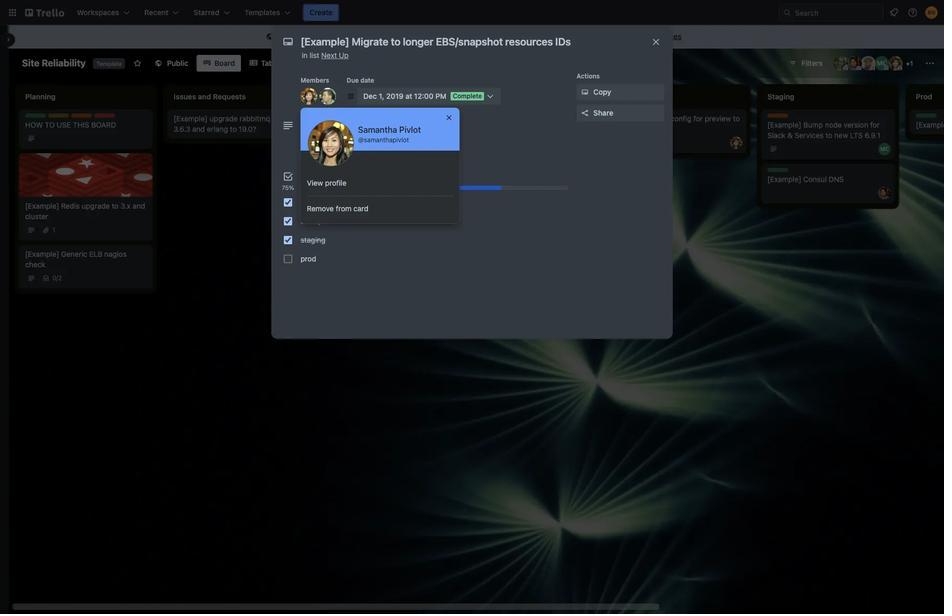 Task type: describe. For each thing, give the bounding box(es) containing it.
due
[[347, 76, 359, 84]]

&
[[788, 131, 793, 140]]

samantha pivlot (samanthapivlot) image right the "4"
[[419, 137, 431, 149]]

how to use this board
[[25, 120, 116, 129]]

[example] for [example] add config for preview to handle avatars
[[619, 114, 653, 123]]

version
[[845, 120, 869, 129]]

templates
[[648, 32, 682, 41]]

3.6.3
[[174, 125, 190, 133]]

migrate
[[358, 114, 384, 123]]

+
[[907, 60, 911, 67]]

to inside the [example] bump node version for slack & services to new lts 6.9.1
[[826, 131, 833, 140]]

table link
[[243, 55, 286, 72]]

explore
[[600, 32, 626, 41]]

in list next up
[[302, 51, 349, 60]]

public button
[[148, 55, 195, 72]]

create for create board from template
[[490, 32, 513, 41]]

[example] migrate to longer ebs/snapshot resources ids
[[322, 114, 417, 133]]

longer
[[395, 114, 416, 123]]

how
[[25, 120, 43, 129]]

upgrade inside [example] redis upgrade to 3.x and cluster
[[82, 201, 110, 210]]

sm image for this is a public template for anyone on the internet to copy.
[[265, 32, 275, 42]]

resources
[[371, 125, 405, 133]]

more
[[628, 32, 646, 41]]

ben nelson (bennelson96) image
[[926, 6, 939, 19]]

use
[[57, 120, 71, 129]]

ebs/snapshot
[[322, 125, 369, 133]]

dev checkbox
[[284, 198, 292, 207]]

[example] for [example] generic elb nagios check
[[25, 250, 59, 258]]

create for create
[[310, 8, 333, 17]]

filters button
[[786, 55, 827, 72]]

upgrade inside "[example] upgrade rabbitmq to 3.6.3 and erlang to 19.0?"
[[210, 114, 238, 123]]

1, for dec 1, 2019
[[348, 139, 353, 146]]

[example] upgrade rabbitmq to 3.6.3 and erlang to 19.0?
[[174, 114, 279, 133]]

[example] redis upgrade to 3.x and cluster link
[[25, 201, 146, 222]]

4
[[407, 139, 411, 146]]

up
[[339, 51, 349, 60]]

+ 1
[[907, 60, 914, 67]]

6.9.1
[[865, 131, 881, 140]]

add
[[655, 114, 669, 123]]

1 horizontal spatial amy freiderson (amyfreiderson) image
[[834, 56, 849, 71]]

rabbitmq
[[240, 114, 270, 123]]

site reliability
[[22, 58, 86, 69]]

on
[[399, 32, 407, 41]]

websocket
[[507, 114, 543, 123]]

public
[[307, 32, 328, 41]]

[example] redis upgrade to 3.x and cluster
[[25, 201, 145, 221]]

close image
[[445, 114, 454, 122]]

[example link
[[917, 120, 945, 130]]

share
[[594, 108, 614, 117]]

and for 3.6.3
[[192, 125, 205, 133]]

[example] websocket service link
[[471, 114, 592, 124]]

the
[[409, 32, 420, 41]]

show menu image
[[925, 58, 936, 69]]

2
[[58, 274, 62, 282]]

board
[[515, 32, 535, 41]]

due date
[[347, 76, 374, 84]]

next up link
[[322, 51, 349, 60]]

for inside the [example] bump node version for slack & services to new lts 6.9.1
[[871, 120, 880, 129]]

2019 for dec 1, 2019 at 12:00 pm
[[386, 92, 404, 100]]

color: green, title: "verified in staging" element for [example] consul dns
[[768, 168, 789, 172]]

Search field
[[792, 5, 884, 20]]

prod checkbox
[[284, 255, 292, 263]]

check
[[25, 260, 45, 269]]

tom mikelbach (tommikelbach) image
[[582, 174, 594, 187]]

services
[[795, 131, 824, 140]]

[example] websocket service
[[471, 114, 570, 123]]

3 / 4
[[402, 139, 411, 146]]

samantha
[[358, 125, 397, 134]]

staging
[[301, 235, 326, 244]]

chris temperson (christemperson) image
[[862, 56, 876, 71]]

1 vertical spatial 1
[[52, 226, 55, 234]]

template inside 'link'
[[555, 32, 586, 41]]

0 vertical spatial marques closter (marquescloster) image
[[875, 56, 890, 71]]

[example] add config for preview to handle avatars link
[[619, 114, 741, 134]]

samantha pivlot (samanthapivlot) image left @
[[308, 120, 354, 166]]

how to use this board link
[[25, 120, 146, 130]]

public
[[167, 59, 188, 67]]

share button
[[577, 105, 665, 121]]

0 / 2
[[52, 274, 62, 282]]

site
[[22, 58, 40, 69]]

generic
[[61, 250, 87, 258]]

snowplow checkbox
[[284, 217, 292, 225]]

remove from card
[[307, 204, 369, 213]]

node
[[826, 120, 843, 129]]

copy link
[[577, 84, 665, 100]]

explore more templates link
[[594, 28, 688, 45]]

nagios
[[104, 250, 127, 258]]

[example] add config for preview to handle avatars
[[619, 114, 740, 133]]

a
[[301, 32, 305, 41]]

samanthapivlot
[[364, 136, 409, 144]]

[example
[[917, 120, 945, 129]]

to
[[45, 120, 55, 129]]

color: green, title: "verified in staging" element for [example
[[917, 114, 937, 118]]

[example] consul dns
[[768, 175, 844, 184]]

dev
[[301, 198, 313, 207]]

this
[[277, 32, 292, 41]]

remove
[[307, 204, 334, 213]]

lts
[[851, 131, 863, 140]]

[example] migrate to longer ebs/snapshot resources ids link
[[322, 114, 444, 134]]

[example] for [example] redis upgrade to 3.x and cluster
[[25, 201, 59, 210]]

0 horizontal spatial for
[[361, 32, 371, 41]]



Task type: vqa. For each thing, say whether or not it's contained in the screenshot.
top sort
no



Task type: locate. For each thing, give the bounding box(es) containing it.
and inside "[example] upgrade rabbitmq to 3.6.3 and erlang to 19.0?"
[[192, 125, 205, 133]]

2019
[[386, 92, 404, 100], [355, 139, 369, 146]]

board
[[215, 59, 235, 67]]

1 vertical spatial 2019
[[355, 139, 369, 146]]

2 horizontal spatial for
[[871, 120, 880, 129]]

1 horizontal spatial color: green, title: "verified in staging" element
[[768, 168, 789, 172]]

[example] inside the [example] bump node version for slack & services to new lts 6.9.1
[[768, 120, 802, 129]]

[example] up &
[[768, 120, 802, 129]]

upgrade up the erlang
[[210, 114, 238, 123]]

and right the 3.6.3
[[192, 125, 205, 133]]

dec down date
[[364, 92, 377, 100]]

to inside [example] migrate to longer ebs/snapshot resources ids
[[386, 114, 393, 123]]

1 horizontal spatial upgrade
[[210, 114, 238, 123]]

1 down [example] redis upgrade to 3.x and cluster
[[52, 226, 55, 234]]

is
[[294, 32, 299, 41]]

unshippable!
[[94, 114, 134, 121]]

explore more templates
[[600, 32, 682, 41]]

1 vertical spatial create
[[490, 32, 513, 41]]

1 vertical spatial and
[[133, 201, 145, 210]]

3.x
[[121, 201, 131, 210]]

@
[[358, 136, 364, 144]]

create board from template
[[490, 32, 586, 41]]

1 horizontal spatial template
[[555, 32, 586, 41]]

2019 down [example] migrate to longer ebs/snapshot resources ids
[[355, 139, 369, 146]]

1 horizontal spatial 1
[[911, 60, 914, 67]]

to inside [example] redis upgrade to 3.x and cluster
[[112, 201, 119, 210]]

[example] for [example] websocket service
[[471, 114, 505, 123]]

reliability
[[42, 58, 86, 69]]

samantha pivlot (samanthapivlot) image
[[889, 56, 903, 71]]

[example] up the 3.6.3
[[174, 114, 208, 123]]

12:00
[[414, 92, 434, 100]]

create inside 'link'
[[490, 32, 513, 41]]

2019 left the at
[[386, 92, 404, 100]]

and for 3.x
[[133, 201, 145, 210]]

[example]
[[174, 114, 208, 123], [322, 114, 356, 123], [471, 114, 505, 123], [619, 114, 653, 123], [768, 120, 802, 129], [768, 175, 802, 184], [25, 201, 59, 210], [25, 250, 59, 258]]

elb
[[89, 250, 102, 258]]

template left explore
[[555, 32, 586, 41]]

members
[[301, 76, 330, 84]]

amy freiderson (amyfreiderson) image
[[834, 56, 849, 71], [582, 126, 594, 139]]

0 horizontal spatial /
[[56, 274, 58, 282]]

and
[[192, 125, 205, 133], [133, 201, 145, 210]]

upgrade right redis
[[82, 201, 110, 210]]

template
[[96, 60, 122, 67]]

0 horizontal spatial amy freiderson (amyfreiderson) image
[[582, 126, 594, 139]]

0 vertical spatial sm image
[[265, 32, 275, 42]]

board
[[91, 120, 116, 129]]

[example] for [example] bump node version for slack & services to new lts 6.9.1
[[768, 120, 802, 129]]

marques closter (marquescloster) image
[[875, 56, 890, 71], [879, 143, 891, 155]]

0
[[52, 274, 56, 282]]

table
[[261, 59, 280, 67]]

1 horizontal spatial 2019
[[386, 92, 404, 100]]

None text field
[[296, 32, 641, 51]]

sm image for copy
[[580, 87, 591, 97]]

0 vertical spatial 1,
[[379, 92, 385, 100]]

consul
[[804, 175, 827, 184]]

0 notifications image
[[888, 6, 901, 19]]

sm image down actions
[[580, 87, 591, 97]]

checklist group
[[280, 193, 569, 268]]

tom mikelbach (tommikelbach) image down members
[[320, 88, 336, 105]]

[example] bump node version for slack & services to new lts 6.9.1
[[768, 120, 881, 140]]

template
[[329, 32, 359, 41], [555, 32, 586, 41]]

[example] generic elb nagios check
[[25, 250, 127, 269]]

1 horizontal spatial for
[[694, 114, 703, 123]]

1 horizontal spatial /
[[406, 139, 407, 146]]

actions
[[577, 72, 600, 80]]

color: orange, title: "manual deploy steps" element up slack
[[768, 114, 789, 118]]

samantha pivlot (samanthapivlot) image down preview
[[730, 137, 743, 149]]

to right preview
[[734, 114, 740, 123]]

create up public
[[310, 8, 333, 17]]

0 vertical spatial dec
[[364, 92, 377, 100]]

0 vertical spatial 2019
[[386, 92, 404, 100]]

Mark due date as complete checkbox
[[347, 92, 355, 100]]

view
[[307, 178, 323, 187]]

1
[[911, 60, 914, 67], [52, 226, 55, 234]]

checklist
[[301, 169, 338, 178]]

2 horizontal spatial color: green, title: "verified in staging" element
[[917, 114, 937, 118]]

anyone
[[373, 32, 397, 41]]

andre gorte (andregorte) image
[[848, 56, 863, 71]]

copy.
[[459, 32, 477, 41]]

in
[[302, 51, 308, 60]]

1, for dec 1, 2019 at 12:00 pm
[[379, 92, 385, 100]]

upgrade
[[210, 114, 238, 123], [82, 201, 110, 210]]

view profile
[[307, 178, 347, 187]]

open information menu image
[[908, 7, 919, 18]]

color: green, title: "verified in staging" element up [example
[[917, 114, 937, 118]]

avatars
[[644, 125, 669, 133]]

for right config
[[694, 114, 703, 123]]

sm image left this
[[265, 32, 275, 42]]

/ down the "pivlot"
[[406, 139, 407, 146]]

[example] up handle
[[619, 114, 653, 123]]

complete
[[453, 92, 482, 100]]

color: green, title: "verified in staging" element up the 'how'
[[25, 114, 46, 118]]

0 horizontal spatial from
[[336, 204, 352, 213]]

0 horizontal spatial 1
[[52, 226, 55, 234]]

1, up migrate
[[379, 92, 385, 100]]

0 vertical spatial tom mikelbach (tommikelbach) image
[[320, 88, 336, 105]]

to down node
[[826, 131, 833, 140]]

staging checkbox
[[284, 236, 292, 244]]

[example] for [example] migrate to longer ebs/snapshot resources ids
[[322, 114, 356, 123]]

at
[[406, 92, 412, 100]]

[example] up cluster
[[25, 201, 59, 210]]

/
[[406, 139, 407, 146], [56, 274, 58, 282]]

1 horizontal spatial and
[[192, 125, 205, 133]]

1 vertical spatial 1,
[[348, 139, 353, 146]]

0 horizontal spatial template
[[329, 32, 359, 41]]

[example] inside [example] migrate to longer ebs/snapshot resources ids
[[322, 114, 356, 123]]

1 horizontal spatial tom mikelbach (tommikelbach) image
[[433, 137, 446, 149]]

1 vertical spatial marques closter (marquescloster) image
[[879, 143, 891, 155]]

1 horizontal spatial from
[[537, 32, 553, 41]]

19.0?
[[239, 125, 257, 133]]

1 horizontal spatial color: orange, title: "manual deploy steps" element
[[768, 114, 789, 118]]

color: green, title: "verified in staging" element
[[25, 114, 46, 118], [917, 114, 937, 118], [768, 168, 789, 172]]

search image
[[784, 8, 792, 17]]

to left "3.x"
[[112, 201, 119, 210]]

2 template from the left
[[555, 32, 586, 41]]

0 horizontal spatial dec
[[335, 139, 346, 146]]

[example] upgrade rabbitmq to 3.6.3 and erlang to 19.0? link
[[174, 114, 295, 134]]

prod
[[301, 254, 316, 263]]

amy freiderson (amyfreiderson) image down share
[[582, 126, 594, 139]]

0 horizontal spatial create
[[310, 8, 333, 17]]

0 vertical spatial from
[[537, 32, 553, 41]]

marques closter (marquescloster) image left +
[[875, 56, 890, 71]]

marques closter (marquescloster) image down 6.9.1
[[879, 143, 891, 155]]

to left 19.0? at the top left of page
[[230, 125, 237, 133]]

primary element
[[0, 0, 945, 25]]

samantha pivlot (samanthapivlot) image down members
[[301, 88, 318, 105]]

cluster
[[25, 212, 48, 221]]

to right rabbitmq
[[272, 114, 279, 123]]

andre gorte (andregorte) image
[[879, 187, 891, 199]]

sm image
[[265, 32, 275, 42], [580, 87, 591, 97]]

1 color: orange, title: "manual deploy steps" element from the left
[[71, 114, 92, 118]]

profile
[[325, 178, 347, 187]]

0 vertical spatial amy freiderson (amyfreiderson) image
[[834, 56, 849, 71]]

1 horizontal spatial create
[[490, 32, 513, 41]]

from inside 'link'
[[537, 32, 553, 41]]

0 horizontal spatial 1,
[[348, 139, 353, 146]]

1 vertical spatial amy freiderson (amyfreiderson) image
[[582, 126, 594, 139]]

snowplow
[[301, 217, 334, 225]]

this
[[73, 120, 89, 129]]

[example] inside the [example] generic elb nagios check
[[25, 250, 59, 258]]

[example] up ebs/snapshot
[[322, 114, 356, 123]]

[example] inside "[example] upgrade rabbitmq to 3.6.3 and erlang to 19.0?"
[[174, 114, 208, 123]]

1 right samantha pivlot (samanthapivlot) icon
[[911, 60, 914, 67]]

0 vertical spatial /
[[406, 139, 407, 146]]

next
[[322, 51, 337, 60]]

/ for 0
[[56, 274, 58, 282]]

board link
[[197, 55, 241, 72]]

Board name text field
[[17, 55, 91, 72]]

dec for dec 1, 2019
[[335, 139, 346, 146]]

from left card
[[336, 204, 352, 213]]

/ for 3
[[406, 139, 407, 146]]

/ down the [example] generic elb nagios check
[[56, 274, 58, 282]]

0 horizontal spatial 2019
[[355, 139, 369, 146]]

dec down ebs/snapshot
[[335, 139, 346, 146]]

[example] down complete
[[471, 114, 505, 123]]

0 horizontal spatial and
[[133, 201, 145, 210]]

from
[[537, 32, 553, 41], [336, 204, 352, 213]]

to inside "[example] add config for preview to handle avatars"
[[734, 114, 740, 123]]

1 template from the left
[[329, 32, 359, 41]]

service
[[545, 114, 570, 123]]

0 horizontal spatial sm image
[[265, 32, 275, 42]]

sm image inside copy link
[[580, 87, 591, 97]]

color: orange, title: "manual deploy steps" element up this
[[71, 114, 92, 118]]

dns
[[829, 175, 844, 184]]

template up up
[[329, 32, 359, 41]]

1, left @
[[348, 139, 353, 146]]

0 vertical spatial 1
[[911, 60, 914, 67]]

dec
[[364, 92, 377, 100], [335, 139, 346, 146]]

config
[[671, 114, 692, 123]]

1 vertical spatial upgrade
[[82, 201, 110, 210]]

from right board
[[537, 32, 553, 41]]

[example] left consul
[[768, 175, 802, 184]]

[example] inside "[example] add config for preview to handle avatars"
[[619, 114, 653, 123]]

tom mikelbach (tommikelbach) image down close image
[[433, 137, 446, 149]]

amy freiderson (amyfreiderson) image left chris temperson (christemperson) icon at the right top
[[834, 56, 849, 71]]

0 horizontal spatial tom mikelbach (tommikelbach) image
[[320, 88, 336, 105]]

0 horizontal spatial color: green, title: "verified in staging" element
[[25, 114, 46, 118]]

create inside button
[[310, 8, 333, 17]]

slack
[[768, 131, 786, 140]]

color: yellow, title: "ready to merge" element
[[48, 114, 69, 118]]

[example] for [example] consul dns
[[768, 175, 802, 184]]

1 vertical spatial sm image
[[580, 87, 591, 97]]

color: green, title: "verified in staging" element up [example] consul dns
[[768, 168, 789, 172]]

create button
[[303, 4, 339, 21]]

1 vertical spatial from
[[336, 204, 352, 213]]

1 horizontal spatial sm image
[[580, 87, 591, 97]]

2019 for dec 1, 2019
[[355, 139, 369, 146]]

1 vertical spatial /
[[56, 274, 58, 282]]

and right "3.x"
[[133, 201, 145, 210]]

1 horizontal spatial 1,
[[379, 92, 385, 100]]

1 horizontal spatial dec
[[364, 92, 377, 100]]

dec for dec 1, 2019 at 12:00 pm
[[364, 92, 377, 100]]

75%
[[282, 184, 294, 191]]

date
[[361, 76, 374, 84]]

[example] for [example] upgrade rabbitmq to 3.6.3 and erlang to 19.0?
[[174, 114, 208, 123]]

color: red, title: "unshippable!" element
[[94, 114, 134, 121]]

star or unstar board image
[[134, 59, 142, 67]]

[example] consul dns link
[[768, 174, 889, 185]]

[example] generic elb nagios check link
[[25, 249, 146, 270]]

2 color: orange, title: "manual deploy steps" element from the left
[[768, 114, 789, 118]]

0 vertical spatial and
[[192, 125, 205, 133]]

0 horizontal spatial color: orange, title: "manual deploy steps" element
[[71, 114, 92, 118]]

for up 6.9.1
[[871, 120, 880, 129]]

create left board
[[490, 32, 513, 41]]

1 vertical spatial tom mikelbach (tommikelbach) image
[[433, 137, 446, 149]]

pivlot
[[400, 125, 421, 134]]

samantha pivlot (samanthapivlot) image
[[301, 88, 318, 105], [308, 120, 354, 166], [419, 137, 431, 149], [730, 137, 743, 149]]

for inside "[example] add config for preview to handle avatars"
[[694, 114, 703, 123]]

redis
[[61, 201, 80, 210]]

tom mikelbach (tommikelbach) image
[[320, 88, 336, 105], [433, 137, 446, 149]]

handle
[[619, 125, 642, 133]]

0 horizontal spatial upgrade
[[82, 201, 110, 210]]

ids
[[406, 125, 417, 133]]

create board from template link
[[483, 28, 592, 45]]

0 vertical spatial create
[[310, 8, 333, 17]]

color: orange, title: "manual deploy steps" element
[[71, 114, 92, 118], [768, 114, 789, 118]]

dec 1, 2019
[[335, 139, 369, 146]]

card
[[354, 204, 369, 213]]

to up resources
[[386, 114, 393, 123]]

0 vertical spatial upgrade
[[210, 114, 238, 123]]

[example] inside [example] redis upgrade to 3.x and cluster
[[25, 201, 59, 210]]

dec 1, 2019 at 12:00 pm
[[364, 92, 447, 100]]

and inside [example] redis upgrade to 3.x and cluster
[[133, 201, 145, 210]]

1 vertical spatial dec
[[335, 139, 346, 146]]

[example] up check
[[25, 250, 59, 258]]

to left copy.
[[450, 32, 457, 41]]

for left the anyone
[[361, 32, 371, 41]]



